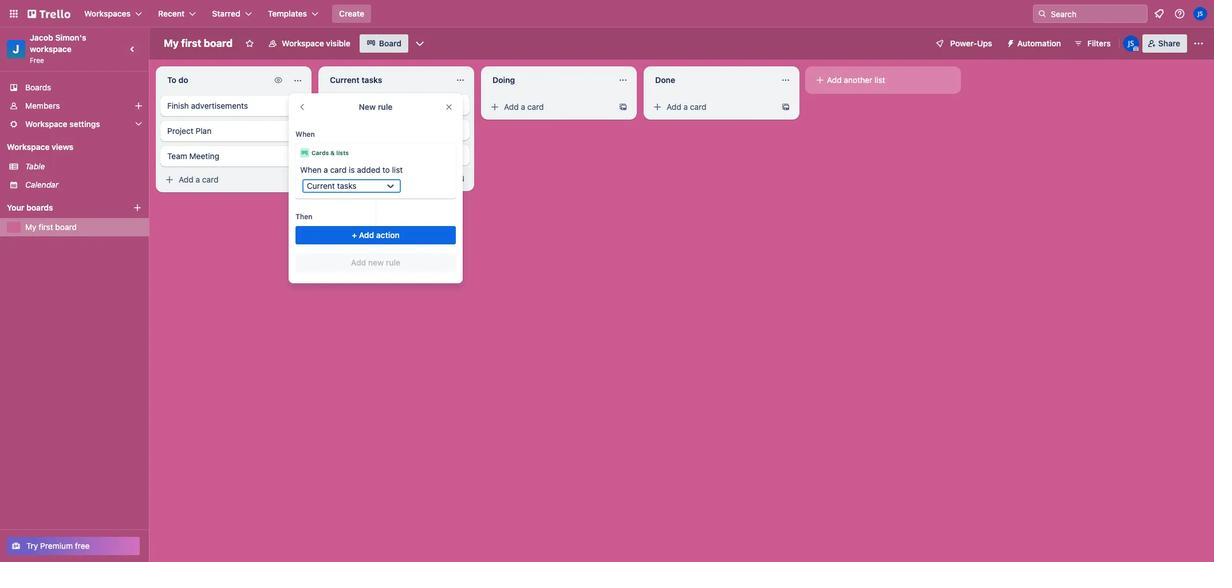 Task type: vqa. For each thing, say whether or not it's contained in the screenshot.
rule to the top
yes



Task type: locate. For each thing, give the bounding box(es) containing it.
card left is at the left of page
[[330, 165, 347, 175]]

plan
[[196, 126, 211, 136]]

add down 'doing' text field
[[504, 102, 519, 112]]

first inside text field
[[181, 37, 201, 49]]

current tasks
[[307, 181, 357, 191]]

first down "boards"
[[39, 222, 53, 232]]

1 vertical spatial create from template… image
[[293, 175, 302, 184]]

workspace for workspace visible
[[282, 38, 324, 48]]

power-ups button
[[927, 34, 999, 53]]

workspace
[[282, 38, 324, 48], [25, 119, 67, 129], [7, 142, 50, 152]]

when
[[296, 130, 315, 139], [300, 165, 321, 175]]

team down project
[[167, 151, 187, 161]]

when up cards
[[296, 130, 315, 139]]

team meeting up is at the left of page
[[330, 150, 382, 160]]

cards & lists
[[312, 149, 349, 156]]

settings
[[69, 119, 100, 129]]

board link
[[360, 34, 408, 53]]

is
[[349, 165, 355, 175]]

advertisements down to do text box
[[191, 101, 248, 111]]

jacob
[[30, 33, 53, 42]]

first down recent dropdown button
[[181, 37, 201, 49]]

add down project plan
[[179, 175, 193, 184]]

workspace up table on the top left of page
[[7, 142, 50, 152]]

new rule
[[359, 102, 393, 112]]

0 vertical spatial create from template… image
[[619, 103, 628, 112]]

1 horizontal spatial finish
[[330, 100, 352, 109]]

add a card down plan
[[179, 175, 219, 184]]

Board name text field
[[158, 34, 238, 53]]

1 horizontal spatial board
[[204, 37, 233, 49]]

sm image
[[1001, 34, 1017, 50], [273, 74, 284, 86], [489, 101, 501, 113], [652, 101, 663, 113], [326, 173, 338, 184]]

when for when
[[296, 130, 315, 139]]

my first board down recent dropdown button
[[164, 37, 233, 49]]

Doing text field
[[486, 71, 612, 89]]

0 horizontal spatial create from template… image
[[456, 174, 465, 183]]

team meeting link down new rule
[[323, 145, 470, 166]]

1 vertical spatial my
[[25, 222, 36, 232]]

team meeting for current tasks text field
[[330, 150, 382, 160]]

1 horizontal spatial my
[[164, 37, 179, 49]]

members link
[[0, 97, 149, 115]]

add a card left to
[[341, 174, 381, 183]]

0 vertical spatial list
[[875, 75, 885, 85]]

meeting up added
[[352, 150, 382, 160]]

try premium free
[[26, 541, 90, 551]]

starred
[[212, 9, 240, 18]]

list
[[875, 75, 885, 85], [392, 165, 403, 175]]

my first board down your boards with 1 items element
[[25, 222, 77, 232]]

finish left new
[[330, 100, 352, 109]]

0 horizontal spatial team
[[167, 151, 187, 161]]

1 horizontal spatial meeting
[[352, 150, 382, 160]]

0 vertical spatial board
[[204, 37, 233, 49]]

when a card is added to list
[[300, 165, 403, 175]]

list right another
[[875, 75, 885, 85]]

card left to
[[365, 174, 381, 183]]

table
[[25, 162, 45, 171]]

1 horizontal spatial sm image
[[814, 74, 826, 86]]

Done text field
[[648, 71, 774, 89]]

1 horizontal spatial first
[[181, 37, 201, 49]]

project
[[167, 126, 193, 136]]

advertisements
[[354, 100, 411, 109], [191, 101, 248, 111]]

finish advertisements link for to do text box
[[160, 96, 307, 116]]

workspace visible
[[282, 38, 350, 48]]

then
[[296, 212, 312, 221]]

card down plan
[[202, 175, 219, 184]]

members
[[25, 101, 60, 111]]

1 horizontal spatial finish advertisements link
[[323, 94, 470, 115]]

advertisements for current tasks text field
[[354, 100, 411, 109]]

team meeting link down project plan link
[[160, 146, 307, 167]]

team
[[330, 150, 350, 160], [167, 151, 187, 161]]

sm image left add another list on the right
[[814, 74, 826, 86]]

sm image
[[814, 74, 826, 86], [164, 174, 175, 186]]

advertisements down current tasks text field
[[354, 100, 411, 109]]

finish
[[330, 100, 352, 109], [167, 101, 189, 111]]

finish for current tasks text field
[[330, 100, 352, 109]]

finish advertisements link
[[323, 94, 470, 115], [160, 96, 307, 116]]

boards
[[25, 82, 51, 92]]

1 horizontal spatial team meeting link
[[323, 145, 470, 166]]

this member is an admin of this board. image
[[1133, 46, 1138, 52]]

0 vertical spatial when
[[296, 130, 315, 139]]

finish up project
[[167, 101, 189, 111]]

1 vertical spatial list
[[392, 165, 403, 175]]

first
[[181, 37, 201, 49], [39, 222, 53, 232]]

power-
[[950, 38, 977, 48]]

0 vertical spatial sm image
[[814, 74, 826, 86]]

create
[[339, 9, 364, 18]]

0 horizontal spatial finish advertisements
[[167, 101, 248, 111]]

power-ups
[[950, 38, 992, 48]]

1 horizontal spatial team meeting
[[330, 150, 382, 160]]

Search field
[[1047, 5, 1147, 22]]

0 horizontal spatial team meeting
[[167, 151, 219, 161]]

1 vertical spatial workspace
[[25, 119, 67, 129]]

0 horizontal spatial team meeting link
[[160, 146, 307, 167]]

1 horizontal spatial team
[[330, 150, 350, 160]]

create button
[[332, 5, 371, 23]]

workspace down members on the top of the page
[[25, 119, 67, 129]]

team meeting
[[330, 150, 382, 160], [167, 151, 219, 161]]

calendar
[[25, 180, 58, 190]]

1 horizontal spatial list
[[875, 75, 885, 85]]

2 vertical spatial workspace
[[7, 142, 50, 152]]

a down plan
[[196, 175, 200, 184]]

team up when a card is added to list
[[330, 150, 350, 160]]

project plan
[[167, 126, 211, 136]]

add inside button
[[351, 258, 366, 267]]

0 horizontal spatial my
[[25, 222, 36, 232]]

0 vertical spatial my first board
[[164, 37, 233, 49]]

card for the left create from template… icon
[[202, 175, 219, 184]]

list right to
[[392, 165, 403, 175]]

workspace settings
[[25, 119, 100, 129]]

your
[[7, 203, 24, 212]]

workspaces button
[[77, 5, 149, 23]]

board down starred at the left top
[[204, 37, 233, 49]]

table link
[[25, 161, 142, 172]]

workspace navigation collapse icon image
[[125, 41, 141, 57]]

rule
[[378, 102, 393, 112], [386, 258, 400, 267]]

workspace down the templates "dropdown button"
[[282, 38, 324, 48]]

add left new
[[351, 258, 366, 267]]

1 vertical spatial first
[[39, 222, 53, 232]]

add a card
[[504, 102, 544, 112], [667, 102, 707, 112], [341, 174, 381, 183], [179, 175, 219, 184]]

1 vertical spatial rule
[[386, 258, 400, 267]]

0 vertical spatial create from template… image
[[781, 103, 790, 112]]

back to home image
[[27, 5, 70, 23]]

0 horizontal spatial meeting
[[189, 151, 219, 161]]

my down the recent on the left of page
[[164, 37, 179, 49]]

boards
[[26, 203, 53, 212]]

share
[[1158, 38, 1180, 48]]

finish for to do text box
[[167, 101, 189, 111]]

tasks
[[337, 181, 357, 191]]

add
[[827, 75, 842, 85], [504, 102, 519, 112], [667, 102, 681, 112], [341, 174, 356, 183], [179, 175, 193, 184], [359, 230, 374, 240], [351, 258, 366, 267]]

finish advertisements for current tasks text field
[[330, 100, 411, 109]]

board inside text field
[[204, 37, 233, 49]]

Current tasks text field
[[323, 71, 449, 89]]

sm image down project
[[164, 174, 175, 186]]

team meeting link for the left create from template… icon
[[160, 146, 307, 167]]

0 horizontal spatial first
[[39, 222, 53, 232]]

0 horizontal spatial advertisements
[[191, 101, 248, 111]]

finish advertisements up plan
[[167, 101, 248, 111]]

team meeting down project plan
[[167, 151, 219, 161]]

my
[[164, 37, 179, 49], [25, 222, 36, 232]]

1 vertical spatial board
[[55, 222, 77, 232]]

team meeting link
[[323, 145, 470, 166], [160, 146, 307, 167]]

premium
[[40, 541, 73, 551]]

add left another
[[827, 75, 842, 85]]

board down your boards with 1 items element
[[55, 222, 77, 232]]

add new rule button
[[296, 254, 456, 272]]

jacob simon (jacobsimon16) image
[[1194, 7, 1207, 21]]

card
[[527, 102, 544, 112], [690, 102, 707, 112], [330, 165, 347, 175], [365, 174, 381, 183], [202, 175, 219, 184]]

star or unstar board image
[[245, 39, 254, 48]]

add a card down 'doing' text field
[[504, 102, 544, 112]]

lists
[[336, 149, 349, 156]]

add down done text field
[[667, 102, 681, 112]]

0 vertical spatial first
[[181, 37, 201, 49]]

sm image inside the automation button
[[1001, 34, 1017, 50]]

board
[[204, 37, 233, 49], [55, 222, 77, 232]]

add a card link
[[486, 99, 614, 115], [648, 99, 777, 115], [323, 171, 451, 187], [160, 172, 289, 188]]

meeting for to do text box
[[189, 151, 219, 161]]

0 horizontal spatial board
[[55, 222, 77, 232]]

0 horizontal spatial finish
[[167, 101, 189, 111]]

0 horizontal spatial finish advertisements link
[[160, 96, 307, 116]]

0 horizontal spatial list
[[392, 165, 403, 175]]

1 vertical spatial create from template… image
[[456, 174, 465, 183]]

jacob simon's workspace link
[[30, 33, 88, 54]]

j link
[[7, 40, 25, 58]]

finish advertisements link up project plan link
[[160, 96, 307, 116]]

my down your boards
[[25, 222, 36, 232]]

0 vertical spatial my
[[164, 37, 179, 49]]

create from template… image
[[781, 103, 790, 112], [456, 174, 465, 183]]

finish advertisements down current tasks text field
[[330, 100, 411, 109]]

recent button
[[151, 5, 203, 23]]

a right is at the left of page
[[358, 174, 363, 183]]

add a card down done text field
[[667, 102, 707, 112]]

workspace
[[30, 44, 72, 54]]

1 vertical spatial when
[[300, 165, 321, 175]]

meeting
[[352, 150, 382, 160], [189, 151, 219, 161]]

card down 'doing' text field
[[527, 102, 544, 112]]

1 horizontal spatial finish advertisements
[[330, 100, 411, 109]]

1 horizontal spatial advertisements
[[354, 100, 411, 109]]

a
[[521, 102, 525, 112], [684, 102, 688, 112], [324, 165, 328, 175], [358, 174, 363, 183], [196, 175, 200, 184]]

1 horizontal spatial my first board
[[164, 37, 233, 49]]

finish advertisements link down current tasks text field
[[323, 94, 470, 115]]

0 horizontal spatial sm image
[[164, 174, 175, 186]]

create from template… image
[[619, 103, 628, 112], [293, 175, 302, 184]]

add left added
[[341, 174, 356, 183]]

1 vertical spatial my first board
[[25, 222, 77, 232]]

share button
[[1142, 34, 1187, 53]]

meeting down plan
[[189, 151, 219, 161]]

visible
[[326, 38, 350, 48]]

card down done text field
[[690, 102, 707, 112]]

filters button
[[1070, 34, 1114, 53]]

another
[[844, 75, 872, 85]]

workspace inside dropdown button
[[25, 119, 67, 129]]

workspace inside button
[[282, 38, 324, 48]]

sm image inside add another list link
[[814, 74, 826, 86]]

my first board
[[164, 37, 233, 49], [25, 222, 77, 232]]

new
[[359, 102, 376, 112]]

add a card for the left create from template… icon
[[179, 175, 219, 184]]

when up current
[[300, 165, 321, 175]]

0 vertical spatial workspace
[[282, 38, 324, 48]]

workspace views
[[7, 142, 73, 152]]

add another list link
[[810, 71, 956, 89]]



Task type: describe. For each thing, give the bounding box(es) containing it.
workspace visible button
[[261, 34, 357, 53]]

+ add action
[[352, 230, 400, 240]]

&
[[330, 149, 335, 156]]

templates
[[268, 9, 307, 18]]

cards
[[312, 149, 329, 156]]

1 horizontal spatial create from template… image
[[619, 103, 628, 112]]

try premium free button
[[7, 537, 140, 556]]

add a card for right create from template… image
[[667, 102, 707, 112]]

card for right create from template… image
[[690, 102, 707, 112]]

0 vertical spatial rule
[[378, 102, 393, 112]]

To do text field
[[160, 71, 268, 89]]

workspace for workspace settings
[[25, 119, 67, 129]]

j
[[13, 42, 19, 56]]

+
[[352, 230, 357, 240]]

my inside my first board text field
[[164, 37, 179, 49]]

project plan link
[[160, 121, 307, 141]]

templates button
[[261, 5, 325, 23]]

action
[[376, 230, 400, 240]]

workspaces
[[84, 9, 131, 18]]

calendar link
[[25, 179, 142, 191]]

add new rule
[[351, 258, 400, 267]]

workspace settings button
[[0, 115, 149, 133]]

recent
[[158, 9, 185, 18]]

card for rightmost create from template… icon
[[527, 102, 544, 112]]

added
[[357, 165, 380, 175]]

finish advertisements link for current tasks text field
[[323, 94, 470, 115]]

show menu image
[[1193, 38, 1204, 49]]

team for to do text box
[[167, 151, 187, 161]]

new
[[368, 258, 384, 267]]

finish advertisements for to do text box
[[167, 101, 248, 111]]

your boards with 1 items element
[[7, 201, 116, 215]]

workspace for workspace views
[[7, 142, 50, 152]]

simon's
[[55, 33, 86, 42]]

views
[[52, 142, 73, 152]]

team meeting for to do text box
[[167, 151, 219, 161]]

open information menu image
[[1174, 8, 1186, 19]]

jacob simon's workspace free
[[30, 33, 88, 65]]

jacob simon (jacobsimon16) image
[[1123, 36, 1139, 52]]

primary element
[[0, 0, 1214, 27]]

starred button
[[205, 5, 259, 23]]

to
[[382, 165, 390, 175]]

team for current tasks text field
[[330, 150, 350, 160]]

a down done text field
[[684, 102, 688, 112]]

current
[[307, 181, 335, 191]]

advertisements for to do text box
[[191, 101, 248, 111]]

add right '+'
[[359, 230, 374, 240]]

my first board link
[[25, 222, 142, 233]]

0 horizontal spatial my first board
[[25, 222, 77, 232]]

rule inside button
[[386, 258, 400, 267]]

my inside my first board link
[[25, 222, 36, 232]]

try
[[26, 541, 38, 551]]

add a card for rightmost create from template… icon
[[504, 102, 544, 112]]

meeting for current tasks text field
[[352, 150, 382, 160]]

automation
[[1017, 38, 1061, 48]]

add board image
[[133, 203, 142, 212]]

free
[[75, 541, 90, 551]]

ups
[[977, 38, 992, 48]]

0 notifications image
[[1152, 7, 1166, 21]]

free
[[30, 56, 44, 65]]

add a card for create from template… image to the bottom
[[341, 174, 381, 183]]

a up current
[[324, 165, 328, 175]]

a down 'doing' text field
[[521, 102, 525, 112]]

1 horizontal spatial create from template… image
[[781, 103, 790, 112]]

filters
[[1087, 38, 1111, 48]]

team meeting link for create from template… image to the bottom
[[323, 145, 470, 166]]

customize views image
[[414, 38, 425, 49]]

search image
[[1038, 9, 1047, 18]]

board
[[379, 38, 401, 48]]

automation button
[[1001, 34, 1068, 53]]

your boards
[[7, 203, 53, 212]]

0 horizontal spatial create from template… image
[[293, 175, 302, 184]]

my first board inside text field
[[164, 37, 233, 49]]

boards link
[[0, 78, 149, 97]]

1 vertical spatial sm image
[[164, 174, 175, 186]]

when for when a card is added to list
[[300, 165, 321, 175]]

card for create from template… image to the bottom
[[365, 174, 381, 183]]

add another list
[[827, 75, 885, 85]]



